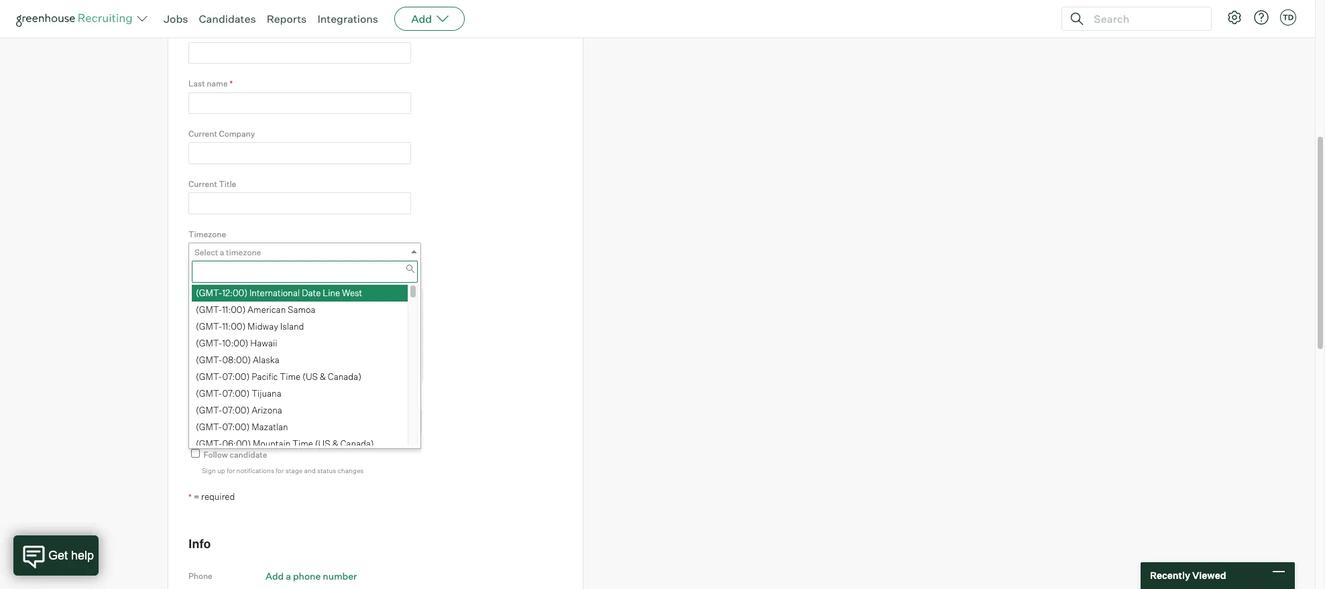 Task type: vqa. For each thing, say whether or not it's contained in the screenshot.
report
no



Task type: locate. For each thing, give the bounding box(es) containing it.
name down candidates link
[[208, 28, 229, 38]]

name
[[208, 28, 229, 38], [207, 79, 228, 89]]

add for add
[[411, 12, 432, 25]]

0 vertical spatial (us
[[303, 371, 318, 382]]

greenhouse recruiting image
[[16, 11, 137, 27]]

time up and on the bottom left of the page
[[293, 439, 313, 449]]

time right pacific
[[280, 371, 301, 382]]

07:00) left arizona
[[222, 405, 250, 416]]

0 horizontal spatial for
[[227, 467, 235, 475]]

samoa
[[288, 304, 316, 315]]

06:00)
[[222, 439, 251, 449]]

for left stage
[[276, 467, 284, 475]]

* right the last
[[230, 79, 233, 89]]

1 vertical spatial 11:00)
[[222, 321, 246, 332]]

reports link
[[267, 12, 307, 25]]

recently viewed
[[1151, 570, 1227, 582]]

* down candidates link
[[230, 28, 234, 38]]

1 horizontal spatial for
[[276, 467, 284, 475]]

11:00) up 10:00)
[[222, 321, 246, 332]]

for
[[227, 467, 235, 475], [276, 467, 284, 475]]

td button
[[1278, 7, 1300, 28]]

line
[[323, 288, 340, 298]]

1 vertical spatial name
[[207, 79, 228, 89]]

7 (gmt- from the top
[[196, 388, 222, 399]]

*
[[230, 28, 234, 38], [230, 79, 233, 89], [189, 493, 192, 503]]

american
[[248, 304, 286, 315]]

1 vertical spatial a
[[286, 571, 291, 583]]

viewed
[[1193, 570, 1227, 582]]

&
[[320, 371, 326, 382], [332, 439, 339, 449]]

notes
[[189, 275, 211, 285]]

current left company
[[189, 129, 217, 139]]

2 11:00) from the top
[[222, 321, 246, 332]]

* = required
[[189, 492, 235, 503]]

info
[[189, 537, 211, 551]]

2 current from the top
[[189, 179, 217, 189]]

status
[[317, 467, 336, 475]]

07:00) left tijuana
[[222, 388, 250, 399]]

0 vertical spatial current
[[189, 129, 217, 139]]

for right up
[[227, 467, 235, 475]]

last
[[189, 79, 205, 89]]

follow candidate
[[204, 450, 267, 460]]

date
[[302, 288, 321, 298]]

0 horizontal spatial add
[[266, 571, 284, 583]]

Notes text field
[[189, 288, 423, 382]]

jobs link
[[164, 12, 188, 25]]

candidates
[[199, 12, 256, 25]]

sign
[[202, 467, 216, 475]]

a right the select
[[220, 248, 224, 258]]

select a timezone
[[195, 248, 261, 258]]

a for select
[[220, 248, 224, 258]]

0 vertical spatial 11:00)
[[222, 304, 246, 315]]

add inside popup button
[[411, 12, 432, 25]]

candidates link
[[199, 12, 256, 25]]

=
[[194, 492, 199, 503]]

name right the last
[[207, 79, 228, 89]]

a left "phone"
[[286, 571, 291, 583]]

1 horizontal spatial add
[[411, 12, 432, 25]]

current
[[189, 129, 217, 139], [189, 179, 217, 189]]

1 vertical spatial current
[[189, 179, 217, 189]]

first name *
[[189, 28, 234, 38]]

time
[[280, 371, 301, 382], [293, 439, 313, 449]]

configure image
[[1227, 9, 1243, 25]]

0 vertical spatial &
[[320, 371, 326, 382]]

0 vertical spatial a
[[220, 248, 224, 258]]

Follow candidate checkbox
[[191, 450, 200, 458]]

and
[[304, 467, 316, 475]]

* left =
[[189, 493, 192, 503]]

0 horizontal spatial a
[[220, 248, 224, 258]]

1 horizontal spatial a
[[286, 571, 291, 583]]

11:00)
[[222, 304, 246, 315], [222, 321, 246, 332]]

07:00)
[[222, 371, 250, 382], [222, 388, 250, 399], [222, 405, 250, 416], [222, 422, 250, 432]]

(us right pacific
[[303, 371, 318, 382]]

candidate
[[189, 396, 227, 406]]

changes
[[338, 467, 364, 475]]

(us
[[303, 371, 318, 382], [315, 439, 331, 449]]

0 vertical spatial add
[[411, 12, 432, 25]]

(us up status
[[315, 439, 331, 449]]

11:00) down 12:00)
[[222, 304, 246, 315]]

07:00) down 08:00)
[[222, 371, 250, 382]]

1 horizontal spatial &
[[332, 439, 339, 449]]

0 vertical spatial canada)
[[328, 371, 362, 382]]

10:00)
[[222, 338, 249, 349]]

1 vertical spatial add
[[266, 571, 284, 583]]

a
[[220, 248, 224, 258], [286, 571, 291, 583]]

0 vertical spatial name
[[208, 28, 229, 38]]

& right pacific
[[320, 371, 326, 382]]

canada)
[[328, 371, 362, 382], [341, 439, 374, 449]]

1 vertical spatial &
[[332, 439, 339, 449]]

3 (gmt- from the top
[[196, 321, 222, 332]]

add
[[411, 12, 432, 25], [266, 571, 284, 583]]

None text field
[[189, 42, 411, 64], [189, 92, 411, 114], [189, 143, 411, 164], [189, 193, 411, 215], [192, 261, 418, 283], [189, 411, 418, 433], [189, 42, 411, 64], [189, 92, 411, 114], [189, 143, 411, 164], [189, 193, 411, 215], [192, 261, 418, 283], [189, 411, 418, 433]]

& up status
[[332, 439, 339, 449]]

1 current from the top
[[189, 129, 217, 139]]

tijuana
[[252, 388, 282, 399]]

title
[[219, 179, 236, 189]]

1 vertical spatial (us
[[315, 439, 331, 449]]

8 (gmt- from the top
[[196, 405, 222, 416]]

(gmt-
[[196, 288, 222, 298], [196, 304, 222, 315], [196, 321, 222, 332], [196, 338, 222, 349], [196, 355, 222, 365], [196, 371, 222, 382], [196, 388, 222, 399], [196, 405, 222, 416], [196, 422, 222, 432], [196, 439, 222, 449]]

2 (gmt- from the top
[[196, 304, 222, 315]]

* inside the '* = required'
[[189, 493, 192, 503]]

2 vertical spatial *
[[189, 493, 192, 503]]

07:00) up the 06:00)
[[222, 422, 250, 432]]

1 vertical spatial canada)
[[341, 439, 374, 449]]

1 vertical spatial *
[[230, 79, 233, 89]]

0 vertical spatial *
[[230, 28, 234, 38]]

current left title
[[189, 179, 217, 189]]

tags
[[229, 396, 247, 406]]



Task type: describe. For each thing, give the bounding box(es) containing it.
pacific
[[252, 371, 278, 382]]

add a phone number
[[266, 571, 357, 583]]

a for add
[[286, 571, 291, 583]]

current title
[[189, 179, 236, 189]]

(gmt-12:00) international date line west (gmt-11:00) american samoa (gmt-11:00) midway island (gmt-10:00) hawaii (gmt-08:00) alaska (gmt-07:00) pacific time (us & canada) (gmt-07:00) tijuana (gmt-07:00) arizona (gmt-07:00) mazatlan (gmt-06:00) mountain time (us & canada)
[[196, 288, 374, 449]]

add for add a phone number
[[266, 571, 284, 583]]

1 (gmt- from the top
[[196, 288, 222, 298]]

td
[[1283, 13, 1294, 22]]

reports
[[267, 12, 307, 25]]

3 07:00) from the top
[[222, 405, 250, 416]]

mountain
[[253, 439, 291, 449]]

phone
[[293, 571, 321, 583]]

candidate tags
[[189, 396, 247, 406]]

add a phone number link
[[266, 571, 357, 583]]

12:00)
[[222, 288, 248, 298]]

10 (gmt- from the top
[[196, 439, 222, 449]]

alaska
[[253, 355, 280, 365]]

current company
[[189, 129, 255, 139]]

jobs
[[164, 12, 188, 25]]

number
[[323, 571, 357, 583]]

select a timezone link
[[189, 243, 421, 262]]

mazatlan
[[252, 422, 288, 432]]

timezone
[[189, 229, 226, 239]]

sign up for notifications for stage and status changes
[[202, 467, 364, 475]]

name for first
[[208, 28, 229, 38]]

hawaii
[[250, 338, 277, 349]]

add button
[[395, 7, 465, 31]]

integrations
[[318, 12, 378, 25]]

current for current company
[[189, 129, 217, 139]]

arizona
[[252, 405, 282, 416]]

west
[[342, 288, 362, 298]]

follow
[[204, 450, 228, 460]]

1 07:00) from the top
[[222, 371, 250, 382]]

0 vertical spatial time
[[280, 371, 301, 382]]

1 vertical spatial time
[[293, 439, 313, 449]]

notifications
[[237, 467, 274, 475]]

* for last name *
[[230, 79, 233, 89]]

08:00)
[[222, 355, 251, 365]]

timezone
[[226, 248, 261, 258]]

6 (gmt- from the top
[[196, 371, 222, 382]]

phone
[[189, 572, 213, 582]]

candidate
[[230, 450, 267, 460]]

first
[[189, 28, 206, 38]]

4 (gmt- from the top
[[196, 338, 222, 349]]

1 for from the left
[[227, 467, 235, 475]]

2 07:00) from the top
[[222, 388, 250, 399]]

9 (gmt- from the top
[[196, 422, 222, 432]]

required
[[201, 492, 235, 503]]

recently
[[1151, 570, 1191, 582]]

integrations link
[[318, 12, 378, 25]]

Search text field
[[1091, 9, 1200, 29]]

2 for from the left
[[276, 467, 284, 475]]

last name *
[[189, 79, 233, 89]]

international
[[250, 288, 300, 298]]

select
[[195, 248, 218, 258]]

5 (gmt- from the top
[[196, 355, 222, 365]]

4 07:00) from the top
[[222, 422, 250, 432]]

stage
[[286, 467, 303, 475]]

up
[[217, 467, 225, 475]]

td button
[[1281, 9, 1297, 25]]

island
[[280, 321, 304, 332]]

company
[[219, 129, 255, 139]]

1 11:00) from the top
[[222, 304, 246, 315]]

0 horizontal spatial &
[[320, 371, 326, 382]]

* for first name *
[[230, 28, 234, 38]]

name for last
[[207, 79, 228, 89]]

current for current title
[[189, 179, 217, 189]]

midway
[[248, 321, 278, 332]]



